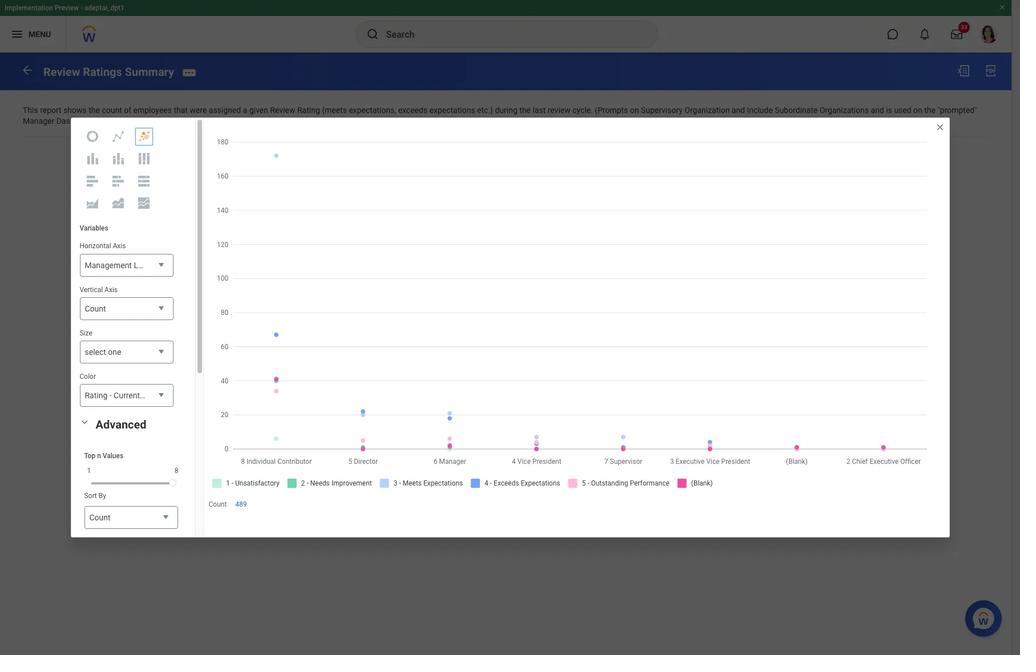Task type: describe. For each thing, give the bounding box(es) containing it.
review ratings summary
[[43, 65, 174, 79]]

by
[[99, 492, 106, 500]]

select one button
[[80, 341, 173, 364]]

review inside this report shows the count of employees that were assigned a given review rating (meets expectations, exceeds expectations etc.) during the last review cycle. (prompts on supervisory organization and include subordinate organizations and is used on the "prompted" manager dashboard).
[[270, 105, 295, 115]]

implementation
[[5, 4, 53, 12]]

level
[[134, 261, 152, 270]]

bubble image
[[137, 130, 151, 144]]

close environment banner image
[[999, 4, 1006, 11]]

variables
[[80, 225, 108, 233]]

- inside popup button
[[109, 391, 112, 400]]

top
[[84, 452, 95, 460]]

expectations,
[[349, 105, 396, 115]]

management level
[[85, 261, 152, 270]]

include
[[747, 105, 773, 115]]

0 horizontal spatial review
[[43, 65, 80, 79]]

8
[[175, 467, 178, 475]]

expectations
[[429, 105, 475, 115]]

100% area image
[[137, 196, 151, 210]]

- inside banner
[[81, 4, 83, 12]]

variables group
[[71, 215, 183, 415]]

(meets
[[322, 105, 347, 115]]

sort by group
[[84, 491, 178, 530]]

notifications large image
[[919, 29, 930, 40]]

489 button
[[235, 500, 249, 509]]

profile logan mcneil element
[[973, 22, 1005, 47]]

stacked column image
[[111, 152, 125, 166]]

a
[[243, 105, 247, 115]]

normalized
[[142, 391, 183, 400]]

close chart settings image
[[935, 123, 944, 132]]

horizontal
[[80, 242, 111, 250]]

sort by
[[84, 492, 106, 500]]

during
[[495, 105, 517, 115]]

1
[[87, 467, 91, 475]]

sort
[[84, 492, 97, 500]]

review ratings summary main content
[[0, 53, 1012, 165]]

employees
[[133, 105, 172, 115]]

vertical
[[80, 286, 103, 294]]

count button
[[80, 297, 173, 321]]

view printable version (pdf) image
[[984, 64, 998, 78]]

were
[[190, 105, 207, 115]]

advanced button
[[96, 418, 146, 431]]

count for axis
[[85, 304, 106, 313]]

advanced
[[96, 418, 146, 431]]

count for by
[[89, 513, 111, 522]]

axis for count
[[105, 286, 118, 294]]

export to excel image
[[957, 64, 970, 78]]

cycle.
[[573, 105, 593, 115]]

489
[[235, 501, 247, 509]]

implementation preview -   adeptai_dpt1 banner
[[0, 0, 1012, 53]]

summary
[[125, 65, 174, 79]]

organizations
[[820, 105, 869, 115]]

stacked area image
[[111, 196, 125, 210]]

n
[[97, 452, 101, 460]]

100% column image
[[137, 152, 151, 166]]

previous page image
[[21, 63, 34, 77]]

chevron down image
[[77, 418, 91, 426]]

supervisory
[[641, 105, 683, 115]]

"prompted"
[[938, 105, 977, 115]]

last
[[533, 105, 546, 115]]

top n values group
[[84, 451, 181, 489]]

1 vertical spatial count
[[209, 501, 227, 509]]

dashboard).
[[56, 117, 100, 126]]

ratings
[[83, 65, 122, 79]]



Task type: vqa. For each thing, say whether or not it's contained in the screenshot.
Employee Talent Analysis
no



Task type: locate. For each thing, give the bounding box(es) containing it.
review right 'previous page' icon
[[43, 65, 80, 79]]

1 vertical spatial rating
[[85, 391, 107, 400]]

axis up management level on the left of the page
[[113, 242, 126, 250]]

1 vertical spatial review
[[270, 105, 295, 115]]

one
[[108, 347, 121, 357]]

0 horizontal spatial on
[[630, 105, 639, 115]]

the up close chart settings icon
[[924, 105, 936, 115]]

review right given
[[270, 105, 295, 115]]

group
[[80, 242, 183, 407]]

on
[[630, 105, 639, 115], [913, 105, 922, 115]]

clustered bar image
[[86, 174, 99, 188]]

review
[[548, 105, 571, 115]]

and
[[732, 105, 745, 115], [871, 105, 884, 115]]

shows
[[63, 105, 87, 115]]

2 vertical spatial count
[[89, 513, 111, 522]]

overlaid area image
[[86, 196, 99, 210]]

(prompts
[[595, 105, 628, 115]]

preview
[[55, 4, 79, 12]]

2 the from the left
[[519, 105, 531, 115]]

count left 489
[[209, 501, 227, 509]]

review
[[43, 65, 80, 79], [270, 105, 295, 115]]

rating
[[297, 105, 320, 115], [85, 391, 107, 400]]

advanced group
[[76, 415, 186, 655]]

1 horizontal spatial rating
[[297, 105, 320, 115]]

vertical axis
[[80, 286, 118, 294]]

search image
[[366, 27, 379, 41]]

report
[[40, 105, 61, 115]]

group containing management level
[[80, 242, 183, 407]]

size
[[80, 329, 92, 337]]

values
[[103, 452, 123, 460]]

- right preview
[[81, 4, 83, 12]]

1 horizontal spatial and
[[871, 105, 884, 115]]

size group
[[80, 329, 173, 364]]

count inside popup button
[[85, 304, 106, 313]]

select one
[[85, 347, 121, 357]]

0 vertical spatial review
[[43, 65, 80, 79]]

on right used
[[913, 105, 922, 115]]

management level button
[[80, 254, 173, 277]]

rating inside this report shows the count of employees that were assigned a given review rating (meets expectations, exceeds expectations etc.) during the last review cycle. (prompts on supervisory organization and include subordinate organizations and is used on the "prompted" manager dashboard).
[[297, 105, 320, 115]]

top n values
[[84, 452, 123, 460]]

this
[[23, 105, 38, 115]]

rating - current normalized button
[[80, 384, 183, 407]]

0 vertical spatial rating
[[297, 105, 320, 115]]

0 vertical spatial axis
[[113, 242, 126, 250]]

exceeds
[[398, 105, 427, 115]]

100% bar image
[[137, 174, 151, 188]]

count
[[102, 105, 122, 115]]

2 horizontal spatial the
[[924, 105, 936, 115]]

count button
[[84, 506, 178, 530]]

is
[[886, 105, 892, 115]]

axis
[[113, 242, 126, 250], [105, 286, 118, 294]]

given
[[249, 105, 268, 115]]

0 vertical spatial -
[[81, 4, 83, 12]]

this report shows the count of employees that were assigned a given review rating (meets expectations, exceeds expectations etc.) during the last review cycle. (prompts on supervisory organization and include subordinate organizations and is used on the "prompted" manager dashboard).
[[23, 105, 979, 126]]

horizontal axis
[[80, 242, 126, 250]]

and left is on the right top
[[871, 105, 884, 115]]

current
[[114, 391, 140, 400]]

donut image
[[86, 130, 99, 144]]

axis for management level
[[113, 242, 126, 250]]

horizontal axis group
[[80, 242, 173, 277]]

of
[[124, 105, 131, 115]]

etc.)
[[477, 105, 493, 115]]

management
[[85, 261, 132, 270]]

and left the include
[[732, 105, 745, 115]]

implementation preview -   adeptai_dpt1
[[5, 4, 124, 12]]

rating inside popup button
[[85, 391, 107, 400]]

2 on from the left
[[913, 105, 922, 115]]

0 horizontal spatial and
[[732, 105, 745, 115]]

- left the current
[[109, 391, 112, 400]]

color group
[[80, 372, 183, 407]]

line image
[[111, 130, 125, 144]]

review ratings summary link
[[43, 65, 174, 79]]

assigned
[[209, 105, 241, 115]]

stacked bar image
[[111, 174, 125, 188]]

rating - current normalized
[[85, 391, 183, 400]]

manager
[[23, 117, 54, 126]]

0 horizontal spatial the
[[89, 105, 100, 115]]

1 vertical spatial axis
[[105, 286, 118, 294]]

used
[[894, 105, 911, 115]]

1 and from the left
[[732, 105, 745, 115]]

subordinate
[[775, 105, 818, 115]]

0 vertical spatial count
[[85, 304, 106, 313]]

count inside dropdown button
[[89, 513, 111, 522]]

2 and from the left
[[871, 105, 884, 115]]

1 horizontal spatial the
[[519, 105, 531, 115]]

1 vertical spatial -
[[109, 391, 112, 400]]

organization
[[685, 105, 730, 115]]

inbox large image
[[951, 29, 962, 40]]

rating left (meets
[[297, 105, 320, 115]]

that
[[174, 105, 188, 115]]

1 the from the left
[[89, 105, 100, 115]]

-
[[81, 4, 83, 12], [109, 391, 112, 400]]

0 horizontal spatial -
[[81, 4, 83, 12]]

on right (prompts
[[630, 105, 639, 115]]

1 horizontal spatial -
[[109, 391, 112, 400]]

advanced dialog
[[70, 118, 950, 655]]

adeptai_dpt1
[[85, 4, 124, 12]]

select
[[85, 347, 106, 357]]

count down vertical axis
[[85, 304, 106, 313]]

count
[[85, 304, 106, 313], [209, 501, 227, 509], [89, 513, 111, 522]]

1 horizontal spatial review
[[270, 105, 295, 115]]

clustered column image
[[86, 152, 99, 166]]

0 horizontal spatial rating
[[85, 391, 107, 400]]

1 horizontal spatial on
[[913, 105, 922, 115]]

color
[[80, 373, 96, 381]]

the left last
[[519, 105, 531, 115]]

1 on from the left
[[630, 105, 639, 115]]

the
[[89, 105, 100, 115], [519, 105, 531, 115], [924, 105, 936, 115]]

axis right vertical
[[105, 286, 118, 294]]

rating down color
[[85, 391, 107, 400]]

count down the by
[[89, 513, 111, 522]]

vertical axis group
[[80, 285, 173, 321]]

group inside "variables" group
[[80, 242, 183, 407]]

the left count
[[89, 105, 100, 115]]

3 the from the left
[[924, 105, 936, 115]]



